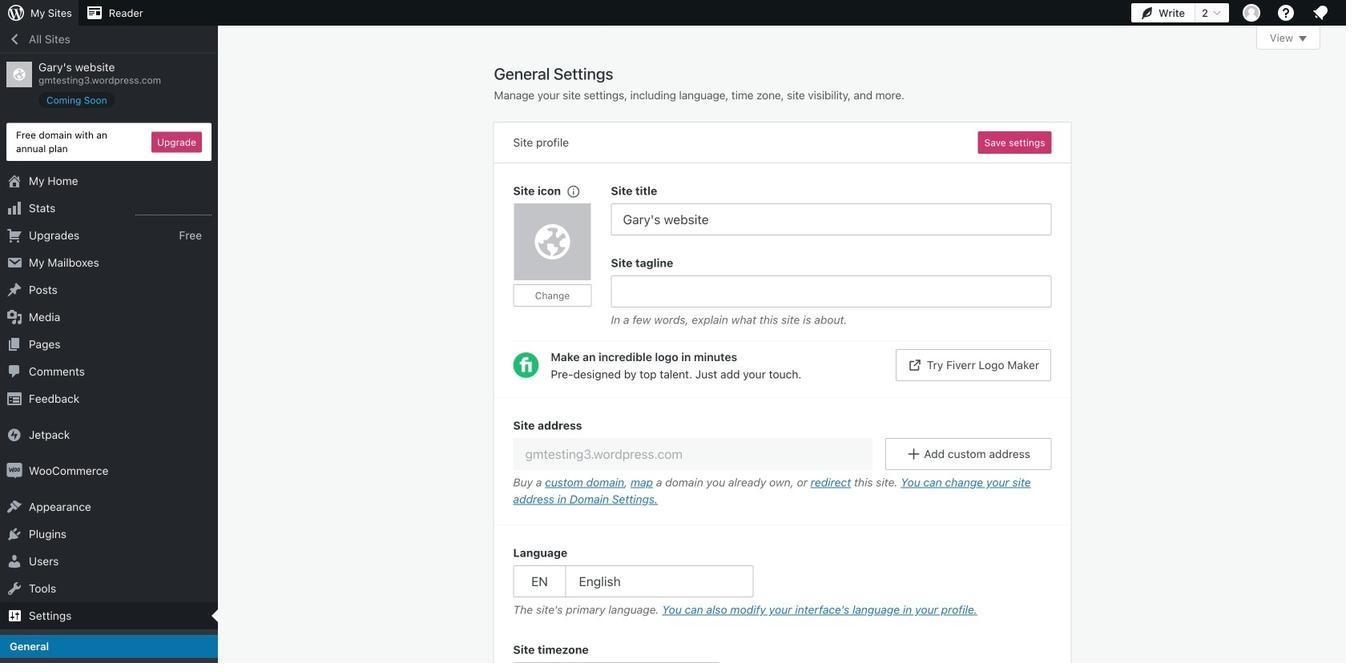 Task type: locate. For each thing, give the bounding box(es) containing it.
my profile image
[[1243, 4, 1260, 22]]

2 img image from the top
[[6, 463, 22, 479]]

group
[[513, 183, 611, 333], [611, 183, 1052, 236], [611, 255, 1052, 333], [494, 397, 1071, 526], [513, 545, 1052, 623], [513, 642, 1052, 663]]

main content
[[494, 26, 1320, 663]]

img image
[[6, 427, 22, 443], [6, 463, 22, 479]]

closed image
[[1299, 36, 1307, 42]]

None text field
[[611, 204, 1052, 236], [611, 276, 1052, 308], [513, 438, 872, 470], [611, 204, 1052, 236], [611, 276, 1052, 308], [513, 438, 872, 470]]

1 img image from the top
[[6, 427, 22, 443]]

manage your notifications image
[[1311, 3, 1330, 22]]

0 vertical spatial img image
[[6, 427, 22, 443]]

1 vertical spatial img image
[[6, 463, 22, 479]]

more information image
[[566, 184, 580, 198]]



Task type: describe. For each thing, give the bounding box(es) containing it.
fiverr small logo image
[[513, 353, 539, 378]]

help image
[[1276, 3, 1296, 22]]

highest hourly views 0 image
[[135, 205, 212, 216]]



Task type: vqa. For each thing, say whether or not it's contained in the screenshot.
main content
yes



